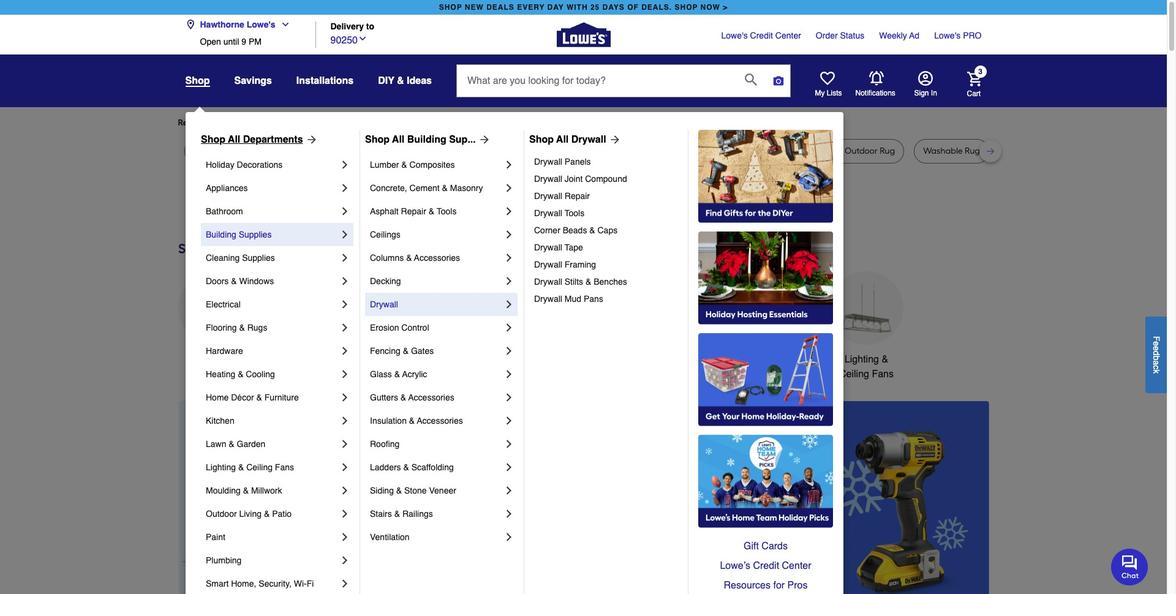 Task type: describe. For each thing, give the bounding box(es) containing it.
lowe's home improvement logo image
[[557, 8, 610, 62]]

arrow right image for shop all departments
[[303, 134, 318, 146]]

corner
[[534, 225, 560, 235]]

lowe's inside button
[[247, 20, 275, 29]]

chevron right image for holiday decorations
[[339, 159, 351, 171]]

chevron right image for fencing & gates
[[503, 345, 515, 357]]

drywall framing link
[[534, 256, 679, 273]]

repair for drywall
[[565, 191, 590, 201]]

and for allen and roth rug
[[631, 146, 647, 156]]

columns & accessories
[[370, 253, 460, 263]]

composites
[[410, 160, 455, 170]]

outdoor
[[206, 509, 237, 519]]

drywall tape
[[534, 243, 583, 252]]

chevron right image for erosion control
[[503, 322, 515, 334]]

1 area from the left
[[313, 146, 331, 156]]

ladders & scaffolding
[[370, 463, 454, 472]]

0 horizontal spatial ceiling
[[246, 463, 273, 472]]

shop for shop all building sup...
[[365, 134, 390, 145]]

5 rug from the left
[[566, 146, 581, 156]]

c
[[1152, 365, 1161, 369]]

ventilation link
[[370, 526, 503, 549]]

lawn
[[206, 439, 226, 449]]

electrical
[[206, 300, 241, 309]]

chevron down image
[[358, 33, 368, 43]]

lowe's home improvement notification center image
[[869, 71, 884, 86]]

0 horizontal spatial building
[[206, 230, 236, 240]]

drywall joint compound
[[534, 174, 627, 184]]

25 days of deals. don't miss deals every day. same-day delivery on in-stock orders placed by 2 p m. image
[[178, 401, 376, 594]]

drywall for drywall mud pans
[[534, 294, 562, 304]]

glass & acrylic link
[[370, 363, 503, 386]]

insulation & accessories link
[[370, 409, 503, 432]]

arrow left image
[[406, 508, 418, 521]]

masonry
[[450, 183, 483, 193]]

chevron right image for insulation & accessories
[[503, 415, 515, 427]]

building supplies
[[206, 230, 272, 240]]

stairs
[[370, 509, 392, 519]]

drywall for drywall tape
[[534, 243, 562, 252]]

sup...
[[449, 134, 476, 145]]

lumber & composites link
[[370, 153, 503, 176]]

cooling
[[246, 369, 275, 379]]

kitchen link
[[206, 409, 339, 432]]

fencing & gates
[[370, 346, 434, 356]]

camera image
[[772, 75, 785, 87]]

chevron right image for lumber & composites
[[503, 159, 515, 171]]

all for building
[[392, 134, 404, 145]]

bathroom inside bathroom link
[[206, 206, 243, 216]]

roofing link
[[370, 432, 503, 456]]

doors
[[206, 276, 229, 286]]

& inside "button"
[[882, 354, 888, 365]]

plumbing
[[206, 556, 242, 565]]

4 rug from the left
[[334, 146, 349, 156]]

home inside 'link'
[[206, 393, 229, 402]]

corner beads & caps link
[[534, 222, 679, 239]]

ceiling inside lighting & ceiling fans
[[839, 369, 869, 380]]

décor
[[231, 393, 254, 402]]

drywall for drywall framing
[[534, 260, 562, 270]]

lowe's credit center link
[[698, 556, 833, 576]]

smart home, security, wi-fi
[[206, 579, 314, 589]]

all for drywall
[[556, 134, 569, 145]]

Search Query text field
[[457, 65, 735, 97]]

chevron right image for stairs & railings
[[503, 508, 515, 520]]

chevron right image for asphalt repair & tools
[[503, 205, 515, 217]]

chevron right image for heating & cooling
[[339, 368, 351, 380]]

area rug
[[313, 146, 349, 156]]

windows
[[239, 276, 274, 286]]

get your home holiday-ready. image
[[698, 333, 833, 426]]

drywall joint compound link
[[534, 170, 679, 187]]

compound
[[585, 174, 627, 184]]

beads
[[563, 225, 587, 235]]

outdoor
[[845, 146, 878, 156]]

recommended searches for you heading
[[178, 117, 989, 129]]

indoor
[[818, 146, 843, 156]]

holiday hosting essentials. image
[[698, 232, 833, 325]]

cart
[[967, 89, 981, 98]]

d
[[1152, 351, 1161, 355]]

shop button
[[185, 75, 210, 87]]

living
[[239, 509, 262, 519]]

washable for washable rug
[[923, 146, 963, 156]]

more suggestions for you link
[[314, 117, 422, 129]]

bathroom link
[[206, 200, 339, 223]]

erosion control
[[370, 323, 429, 333]]

gutters & accessories link
[[370, 386, 503, 409]]

fans inside lighting & ceiling fans link
[[275, 463, 294, 472]]

shop all building sup... link
[[365, 132, 491, 147]]

hawthorne lowe's button
[[185, 12, 295, 37]]

chevron right image for columns & accessories
[[503, 252, 515, 264]]

benches
[[594, 277, 627, 287]]

credit for lowe's
[[753, 561, 779, 572]]

chevron right image for hardware
[[339, 345, 351, 357]]

weekly
[[879, 31, 907, 40]]

& inside 'link'
[[256, 393, 262, 402]]

chevron right image for bathroom
[[339, 205, 351, 217]]

cards
[[762, 541, 788, 552]]

chevron right image for home décor & furniture
[[339, 391, 351, 404]]

resources
[[724, 580, 771, 591]]

drywall for drywall panels
[[534, 157, 562, 167]]

scroll to item #2 image
[[659, 592, 691, 594]]

with
[[567, 3, 588, 12]]

washable for washable area rug
[[712, 146, 752, 156]]

glass
[[370, 369, 392, 379]]

appliances inside "button"
[[191, 354, 239, 365]]

flooring
[[206, 323, 237, 333]]

until
[[223, 37, 239, 47]]

supplies for cleaning supplies
[[242, 253, 275, 263]]

status
[[840, 31, 865, 40]]

every
[[517, 3, 545, 12]]

lighting inside "button"
[[845, 354, 879, 365]]

shop 25 days of deals by category image
[[178, 238, 989, 259]]

order status link
[[816, 29, 865, 42]]

0 vertical spatial appliances
[[206, 183, 248, 193]]

diy
[[378, 75, 394, 86]]

acrylic
[[402, 369, 427, 379]]

accessories for columns & accessories
[[414, 253, 460, 263]]

concrete, cement & masonry
[[370, 183, 483, 193]]

b
[[1152, 355, 1161, 360]]

stone
[[404, 486, 427, 496]]

2 rug from the left
[[252, 146, 268, 156]]

center for lowe's credit center
[[775, 31, 801, 40]]

chevron right image for ladders & scaffolding
[[503, 461, 515, 474]]

lowe's home improvement cart image
[[967, 71, 982, 86]]

smart home
[[746, 354, 801, 365]]

90250
[[330, 35, 358, 46]]

drywall stilts & benches
[[534, 277, 627, 287]]

chevron right image for roofing
[[503, 438, 515, 450]]

chevron right image for decking
[[503, 275, 515, 287]]

lighting & ceiling fans link
[[206, 456, 339, 479]]

flooring & rugs
[[206, 323, 267, 333]]

and for allen and roth area rug
[[508, 146, 524, 156]]

smart home, security, wi-fi link
[[206, 572, 339, 594]]

bathroom inside button
[[659, 354, 702, 365]]

find gifts for the diyer. image
[[698, 130, 833, 223]]

center for lowe's credit center
[[782, 561, 811, 572]]

chat invite button image
[[1111, 548, 1149, 585]]

lighting & ceiling fans button
[[830, 271, 903, 382]]

savings button
[[234, 70, 272, 92]]

weekly ad link
[[879, 29, 920, 42]]

doors & windows link
[[206, 270, 339, 293]]

decorations for holiday
[[237, 160, 283, 170]]

chevron right image for outdoor living & patio
[[339, 508, 351, 520]]

2 shop from the left
[[675, 3, 698, 12]]

new
[[465, 3, 484, 12]]

furniture
[[377, 146, 412, 156]]

patio
[[272, 509, 292, 519]]

drywall for drywall stilts & benches
[[534, 277, 562, 287]]

chevron down image
[[275, 20, 290, 29]]

departments
[[243, 134, 303, 145]]

decorations for christmas
[[375, 369, 427, 380]]

kitchen for kitchen
[[206, 416, 234, 426]]

fi
[[307, 579, 314, 589]]



Task type: locate. For each thing, give the bounding box(es) containing it.
1 shop from the left
[[201, 134, 225, 145]]

drywall for drywall joint compound
[[534, 174, 562, 184]]

appliances button
[[178, 271, 251, 367]]

building up desk
[[407, 134, 446, 145]]

fans inside lighting & ceiling fans
[[872, 369, 894, 380]]

1 washable from the left
[[712, 146, 752, 156]]

chevron right image for doors & windows
[[339, 275, 351, 287]]

repair for asphalt
[[401, 206, 426, 216]]

gift cards
[[744, 541, 788, 552]]

for left pros
[[773, 580, 785, 591]]

repair down drywall joint compound at the top of the page
[[565, 191, 590, 201]]

e up d
[[1152, 341, 1161, 346]]

1 horizontal spatial all
[[392, 134, 404, 145]]

1 allen from the left
[[487, 146, 506, 156]]

0 vertical spatial fans
[[872, 369, 894, 380]]

chevron right image for kitchen
[[339, 415, 351, 427]]

2 horizontal spatial arrow right image
[[966, 508, 979, 521]]

building supplies link
[[206, 223, 339, 246]]

lowe's left pro
[[934, 31, 961, 40]]

0 horizontal spatial and
[[508, 146, 524, 156]]

shop
[[185, 75, 210, 86]]

1 vertical spatial fans
[[275, 463, 294, 472]]

credit up the resources for pros link at the right
[[753, 561, 779, 572]]

0 horizontal spatial shop
[[201, 134, 225, 145]]

insulation
[[370, 416, 407, 426]]

chevron right image for paint
[[339, 531, 351, 543]]

accessories down glass & acrylic link
[[408, 393, 454, 402]]

6 rug from the left
[[669, 146, 684, 156]]

0 horizontal spatial bathroom
[[206, 206, 243, 216]]

lowe's home improvement account image
[[918, 71, 933, 86]]

drywall up erosion
[[370, 300, 398, 309]]

0 horizontal spatial arrow right image
[[303, 134, 318, 146]]

appliances up heating
[[191, 354, 239, 365]]

control
[[401, 323, 429, 333]]

christmas decorations button
[[364, 271, 438, 382]]

resources for pros link
[[698, 576, 833, 594]]

1 horizontal spatial roth
[[649, 146, 666, 156]]

decking link
[[370, 270, 503, 293]]

lumber & composites
[[370, 160, 455, 170]]

all for departments
[[228, 134, 240, 145]]

insulation & accessories
[[370, 416, 463, 426]]

chevron right image for smart home, security, wi-fi
[[339, 578, 351, 590]]

0 vertical spatial lighting & ceiling fans
[[839, 354, 894, 380]]

1 horizontal spatial tools
[[565, 208, 585, 218]]

0 vertical spatial lighting
[[845, 354, 879, 365]]

5x8
[[211, 146, 224, 156]]

in
[[931, 89, 937, 97]]

0 vertical spatial kitchen
[[459, 354, 492, 365]]

supplies
[[239, 230, 272, 240], [242, 253, 275, 263]]

building inside "link"
[[407, 134, 446, 145]]

shop
[[201, 134, 225, 145], [365, 134, 390, 145], [529, 134, 554, 145]]

0 horizontal spatial decorations
[[237, 160, 283, 170]]

1 vertical spatial home
[[206, 393, 229, 402]]

chevron right image for lighting & ceiling fans
[[339, 461, 351, 474]]

indoor outdoor rug
[[818, 146, 895, 156]]

decorations down christmas
[[375, 369, 427, 380]]

lighting
[[845, 354, 879, 365], [206, 463, 236, 472]]

chevron right image for plumbing
[[339, 554, 351, 567]]

0 horizontal spatial you
[[289, 118, 304, 128]]

roth for area
[[526, 146, 544, 156]]

1 horizontal spatial bathroom
[[659, 354, 702, 365]]

and right arrow right icon
[[631, 146, 647, 156]]

drywall repair
[[534, 191, 590, 201]]

0 horizontal spatial all
[[228, 134, 240, 145]]

1 horizontal spatial arrow right image
[[476, 134, 491, 146]]

0 horizontal spatial repair
[[401, 206, 426, 216]]

0 horizontal spatial allen
[[487, 146, 506, 156]]

None search field
[[456, 64, 791, 109]]

ceilings link
[[370, 223, 503, 246]]

outdoor living & patio link
[[206, 502, 339, 526]]

all
[[228, 134, 240, 145], [392, 134, 404, 145], [556, 134, 569, 145]]

1 vertical spatial building
[[206, 230, 236, 240]]

decorations inside button
[[375, 369, 427, 380]]

1 horizontal spatial home
[[775, 354, 801, 365]]

drywall inside "link"
[[534, 157, 562, 167]]

0 vertical spatial home
[[775, 354, 801, 365]]

lighting & ceiling fans inside "button"
[[839, 354, 894, 380]]

2 all from the left
[[392, 134, 404, 145]]

you inside "link"
[[398, 118, 413, 128]]

e up b
[[1152, 346, 1161, 351]]

asphalt
[[370, 206, 399, 216]]

shop left now
[[675, 3, 698, 12]]

ideas
[[407, 75, 432, 86]]

lowe's pro
[[934, 31, 982, 40]]

tools down "concrete, cement & masonry" link
[[437, 206, 457, 216]]

roth right arrow right icon
[[649, 146, 666, 156]]

1 horizontal spatial you
[[398, 118, 413, 128]]

0 horizontal spatial home
[[206, 393, 229, 402]]

1 horizontal spatial for
[[385, 118, 396, 128]]

drywall link
[[370, 293, 503, 316]]

2 washable from the left
[[923, 146, 963, 156]]

arrow right image
[[303, 134, 318, 146], [476, 134, 491, 146], [966, 508, 979, 521]]

for for suggestions
[[385, 118, 396, 128]]

chevron right image for ventilation
[[503, 531, 515, 543]]

0 horizontal spatial tools
[[437, 206, 457, 216]]

1 vertical spatial bathroom
[[659, 354, 702, 365]]

1 horizontal spatial fans
[[872, 369, 894, 380]]

2 allen from the left
[[610, 146, 629, 156]]

0 horizontal spatial lighting & ceiling fans
[[206, 463, 294, 472]]

2 horizontal spatial all
[[556, 134, 569, 145]]

0 horizontal spatial roth
[[526, 146, 544, 156]]

arrow right image inside shop all building sup... "link"
[[476, 134, 491, 146]]

stairs & railings
[[370, 509, 433, 519]]

drywall panels link
[[534, 153, 679, 170]]

1 horizontal spatial repair
[[565, 191, 590, 201]]

0 horizontal spatial for
[[277, 118, 288, 128]]

drywall stilts & benches link
[[534, 273, 679, 290]]

kitchen inside "button"
[[459, 354, 492, 365]]

and left shop all drywall link
[[508, 146, 524, 156]]

chevron right image for moulding & millwork
[[339, 485, 351, 497]]

chevron right image for concrete, cement & masonry
[[503, 182, 515, 194]]

smart inside button
[[746, 354, 772, 365]]

wi-
[[294, 579, 307, 589]]

2 horizontal spatial shop
[[529, 134, 554, 145]]

0 horizontal spatial smart
[[206, 579, 229, 589]]

1 vertical spatial center
[[782, 561, 811, 572]]

1 horizontal spatial washable
[[923, 146, 963, 156]]

security,
[[259, 579, 291, 589]]

gutters
[[370, 393, 398, 402]]

drywall down recommended searches for you heading
[[571, 134, 606, 145]]

shop left new
[[439, 3, 462, 12]]

arrow right image inside shop all departments link
[[303, 134, 318, 146]]

shop for shop all drywall
[[529, 134, 554, 145]]

roofing
[[370, 439, 400, 449]]

3 shop from the left
[[529, 134, 554, 145]]

moulding
[[206, 486, 241, 496]]

shop up 5x8
[[201, 134, 225, 145]]

lowe's home improvement lists image
[[820, 71, 835, 86]]

you left more
[[289, 118, 304, 128]]

lowe's credit center
[[721, 31, 801, 40]]

lowe's for lowe's credit center
[[721, 31, 748, 40]]

drywall up corner
[[534, 208, 562, 218]]

lists
[[827, 89, 842, 97]]

chevron right image for electrical
[[339, 298, 351, 311]]

cleaning supplies link
[[206, 246, 339, 270]]

&
[[397, 75, 404, 86], [401, 160, 407, 170], [442, 183, 448, 193], [429, 206, 434, 216], [589, 225, 595, 235], [406, 253, 412, 263], [231, 276, 237, 286], [586, 277, 591, 287], [239, 323, 245, 333], [403, 346, 409, 356], [882, 354, 888, 365], [238, 369, 243, 379], [394, 369, 400, 379], [256, 393, 262, 402], [401, 393, 406, 402], [409, 416, 415, 426], [229, 439, 234, 449], [238, 463, 244, 472], [403, 463, 409, 472], [243, 486, 249, 496], [396, 486, 402, 496], [264, 509, 270, 519], [394, 509, 400, 519]]

drywall up drywall repair
[[534, 174, 562, 184]]

pans
[[584, 294, 603, 304]]

1 horizontal spatial kitchen
[[459, 354, 492, 365]]

shop down more suggestions for you "link"
[[365, 134, 390, 145]]

1 vertical spatial kitchen
[[206, 416, 234, 426]]

erosion
[[370, 323, 399, 333]]

allen up 'drywall joint compound' link
[[610, 146, 629, 156]]

kitchen for kitchen faucets
[[459, 354, 492, 365]]

location image
[[185, 20, 195, 29]]

lowe's home team holiday picks. image
[[698, 435, 833, 528]]

chevron right image for ceilings
[[503, 229, 515, 241]]

2 horizontal spatial lowe's
[[934, 31, 961, 40]]

center up pros
[[782, 561, 811, 572]]

accessories for insulation & accessories
[[417, 416, 463, 426]]

holiday decorations
[[206, 160, 283, 170]]

f e e d b a c k
[[1152, 336, 1161, 374]]

arrow right image
[[606, 134, 621, 146]]

paint link
[[206, 526, 339, 549]]

0 vertical spatial credit
[[750, 31, 773, 40]]

accessories down ceilings link
[[414, 253, 460, 263]]

chevron right image for gutters & accessories
[[503, 391, 515, 404]]

2 e from the top
[[1152, 346, 1161, 351]]

all up 'drywall panels'
[[556, 134, 569, 145]]

1 roth from the left
[[526, 146, 544, 156]]

plumbing link
[[206, 549, 339, 572]]

lowe's for lowe's pro
[[934, 31, 961, 40]]

1 horizontal spatial and
[[631, 146, 647, 156]]

smart for smart home, security, wi-fi
[[206, 579, 229, 589]]

smart home button
[[737, 271, 810, 367]]

shop inside "link"
[[365, 134, 390, 145]]

holiday decorations link
[[206, 153, 339, 176]]

more suggestions for you
[[314, 118, 413, 128]]

home inside button
[[775, 354, 801, 365]]

1 vertical spatial supplies
[[242, 253, 275, 263]]

all down the recommended searches for you
[[228, 134, 240, 145]]

0 horizontal spatial kitchen
[[206, 416, 234, 426]]

stilts
[[565, 277, 583, 287]]

2 you from the left
[[398, 118, 413, 128]]

drywall for drywall repair
[[534, 191, 562, 201]]

lumber
[[370, 160, 399, 170]]

0 horizontal spatial area
[[313, 146, 331, 156]]

home
[[775, 354, 801, 365], [206, 393, 229, 402]]

allen for allen and roth rug
[[610, 146, 629, 156]]

my lists link
[[815, 71, 842, 98]]

drywall down corner
[[534, 243, 562, 252]]

chevron right image for cleaning supplies
[[339, 252, 351, 264]]

0 vertical spatial supplies
[[239, 230, 272, 240]]

supplies for building supplies
[[239, 230, 272, 240]]

1 horizontal spatial shop
[[675, 3, 698, 12]]

shop all drywall link
[[529, 132, 621, 147]]

7 rug from the left
[[774, 146, 789, 156]]

0 vertical spatial building
[[407, 134, 446, 145]]

supplies up cleaning supplies
[[239, 230, 272, 240]]

drywall down drywall tape
[[534, 260, 562, 270]]

drywall up the drywall tools
[[534, 191, 562, 201]]

drywall for drywall tools
[[534, 208, 562, 218]]

drywall framing
[[534, 260, 596, 270]]

1 vertical spatial accessories
[[408, 393, 454, 402]]

8 rug from the left
[[880, 146, 895, 156]]

hawthorne lowe's
[[200, 20, 275, 29]]

0 horizontal spatial lowe's
[[247, 20, 275, 29]]

accessories for gutters & accessories
[[408, 393, 454, 402]]

for up departments
[[277, 118, 288, 128]]

erosion control link
[[370, 316, 503, 339]]

chevron right image
[[503, 159, 515, 171], [503, 182, 515, 194], [339, 205, 351, 217], [503, 229, 515, 241], [339, 252, 351, 264], [503, 275, 515, 287], [339, 298, 351, 311], [503, 298, 515, 311], [503, 322, 515, 334], [339, 391, 351, 404], [503, 391, 515, 404], [339, 415, 351, 427], [339, 438, 351, 450], [339, 461, 351, 474], [339, 508, 351, 520], [339, 531, 351, 543], [339, 578, 351, 590]]

chevron right image for flooring & rugs
[[339, 322, 351, 334]]

1 horizontal spatial building
[[407, 134, 446, 145]]

order
[[816, 31, 838, 40]]

0 vertical spatial ceiling
[[839, 369, 869, 380]]

1 horizontal spatial lighting & ceiling fans
[[839, 354, 894, 380]]

1 horizontal spatial ceiling
[[839, 369, 869, 380]]

order status
[[816, 31, 865, 40]]

chevron right image for drywall
[[503, 298, 515, 311]]

all up furniture
[[392, 134, 404, 145]]

1 and from the left
[[508, 146, 524, 156]]

savings
[[234, 75, 272, 86]]

chevron right image for siding & stone veneer
[[503, 485, 515, 497]]

2 area from the left
[[546, 146, 564, 156]]

faucets
[[494, 354, 529, 365]]

1 you from the left
[[289, 118, 304, 128]]

heating
[[206, 369, 235, 379]]

you for more suggestions for you
[[398, 118, 413, 128]]

chevron right image for appliances
[[339, 182, 351, 194]]

credit for lowe's
[[750, 31, 773, 40]]

smart for smart home
[[746, 354, 772, 365]]

appliances down holiday
[[206, 183, 248, 193]]

christmas decorations
[[375, 354, 427, 380]]

3 area from the left
[[754, 146, 772, 156]]

kitchen up the lawn
[[206, 416, 234, 426]]

0 vertical spatial bathroom
[[206, 206, 243, 216]]

tools up beads
[[565, 208, 585, 218]]

supplies up windows
[[242, 253, 275, 263]]

you up the shop all building sup...
[[398, 118, 413, 128]]

1 shop from the left
[[439, 3, 462, 12]]

1 vertical spatial lighting & ceiling fans
[[206, 463, 294, 472]]

roth for rug
[[649, 146, 666, 156]]

2 roth from the left
[[649, 146, 666, 156]]

and
[[508, 146, 524, 156], [631, 146, 647, 156]]

2 shop from the left
[[365, 134, 390, 145]]

shop all building sup...
[[365, 134, 476, 145]]

asphalt repair & tools
[[370, 206, 457, 216]]

1 vertical spatial repair
[[401, 206, 426, 216]]

1 vertical spatial smart
[[206, 579, 229, 589]]

allen right desk
[[487, 146, 506, 156]]

0 horizontal spatial shop
[[439, 3, 462, 12]]

lowe's down the >
[[721, 31, 748, 40]]

1 horizontal spatial area
[[546, 146, 564, 156]]

1 e from the top
[[1152, 341, 1161, 346]]

1 horizontal spatial lighting
[[845, 354, 879, 365]]

drywall down drywall framing
[[534, 277, 562, 287]]

allen and roth rug
[[610, 146, 684, 156]]

& inside button
[[397, 75, 404, 86]]

shop up "allen and roth area rug"
[[529, 134, 554, 145]]

0 horizontal spatial washable
[[712, 146, 752, 156]]

siding
[[370, 486, 394, 496]]

1 rug from the left
[[193, 146, 209, 156]]

diy & ideas button
[[378, 70, 432, 92]]

1 horizontal spatial smart
[[746, 354, 772, 365]]

center left "order"
[[775, 31, 801, 40]]

0 horizontal spatial fans
[[275, 463, 294, 472]]

shop
[[439, 3, 462, 12], [675, 3, 698, 12]]

cement
[[410, 183, 440, 193]]

all inside "link"
[[392, 134, 404, 145]]

my lists
[[815, 89, 842, 97]]

0 vertical spatial repair
[[565, 191, 590, 201]]

chevron right image for glass & acrylic
[[503, 368, 515, 380]]

building up cleaning
[[206, 230, 236, 240]]

ceiling
[[839, 369, 869, 380], [246, 463, 273, 472]]

0 vertical spatial accessories
[[414, 253, 460, 263]]

lowe's credit center link
[[721, 29, 801, 42]]

installations
[[296, 75, 354, 86]]

1 horizontal spatial lowe's
[[721, 31, 748, 40]]

1 vertical spatial decorations
[[375, 369, 427, 380]]

9 rug from the left
[[965, 146, 980, 156]]

drywall down "allen and roth area rug"
[[534, 157, 562, 167]]

lowe's up pm
[[247, 20, 275, 29]]

0 vertical spatial smart
[[746, 354, 772, 365]]

drywall tools link
[[534, 205, 679, 222]]

1 horizontal spatial decorations
[[375, 369, 427, 380]]

for up furniture
[[385, 118, 396, 128]]

stairs & railings link
[[370, 502, 503, 526]]

decorations down rug rug
[[237, 160, 283, 170]]

chevron right image
[[339, 159, 351, 171], [339, 182, 351, 194], [503, 205, 515, 217], [339, 229, 351, 241], [503, 252, 515, 264], [339, 275, 351, 287], [339, 322, 351, 334], [339, 345, 351, 357], [503, 345, 515, 357], [339, 368, 351, 380], [503, 368, 515, 380], [503, 415, 515, 427], [503, 438, 515, 450], [503, 461, 515, 474], [339, 485, 351, 497], [503, 485, 515, 497], [503, 508, 515, 520], [503, 531, 515, 543], [339, 554, 351, 567]]

chevron right image for lawn & garden
[[339, 438, 351, 450]]

1 vertical spatial appliances
[[191, 354, 239, 365]]

1 horizontal spatial allen
[[610, 146, 629, 156]]

3 rug from the left
[[270, 146, 285, 156]]

2 and from the left
[[631, 146, 647, 156]]

up to 50 percent off select tools and accessories. image
[[395, 401, 989, 594]]

lowe's wishes you and your family a happy hanukkah. image
[[178, 195, 989, 226]]

accessories up roofing link
[[417, 416, 463, 426]]

electrical link
[[206, 293, 339, 316]]

1 all from the left
[[228, 134, 240, 145]]

roth up 'drywall panels'
[[526, 146, 544, 156]]

cleaning
[[206, 253, 240, 263]]

1 vertical spatial credit
[[753, 561, 779, 572]]

millwork
[[251, 486, 282, 496]]

doors & windows
[[206, 276, 274, 286]]

0 horizontal spatial lighting
[[206, 463, 236, 472]]

hawthorne
[[200, 20, 244, 29]]

repair down cement
[[401, 206, 426, 216]]

kitchen left faucets
[[459, 354, 492, 365]]

shop for shop all departments
[[201, 134, 225, 145]]

allen for allen and roth area rug
[[487, 146, 506, 156]]

credit up search image
[[750, 31, 773, 40]]

1 horizontal spatial shop
[[365, 134, 390, 145]]

1 vertical spatial ceiling
[[246, 463, 273, 472]]

0 vertical spatial decorations
[[237, 160, 283, 170]]

3 all from the left
[[556, 134, 569, 145]]

for inside "link"
[[385, 118, 396, 128]]

pros
[[788, 580, 808, 591]]

you for recommended searches for you
[[289, 118, 304, 128]]

joint
[[565, 174, 583, 184]]

2 vertical spatial accessories
[[417, 416, 463, 426]]

chevron right image for building supplies
[[339, 229, 351, 241]]

decking
[[370, 276, 401, 286]]

paint
[[206, 532, 225, 542]]

3
[[978, 68, 983, 76]]

for for searches
[[277, 118, 288, 128]]

2 horizontal spatial for
[[773, 580, 785, 591]]

2 horizontal spatial area
[[754, 146, 772, 156]]

search image
[[745, 73, 757, 86]]

shop all departments
[[201, 134, 303, 145]]

drywall left mud on the left of the page
[[534, 294, 562, 304]]

0 vertical spatial center
[[775, 31, 801, 40]]

arrow right image for shop all building sup...
[[476, 134, 491, 146]]

1 vertical spatial lighting
[[206, 463, 236, 472]]



Task type: vqa. For each thing, say whether or not it's contained in the screenshot.
the online
no



